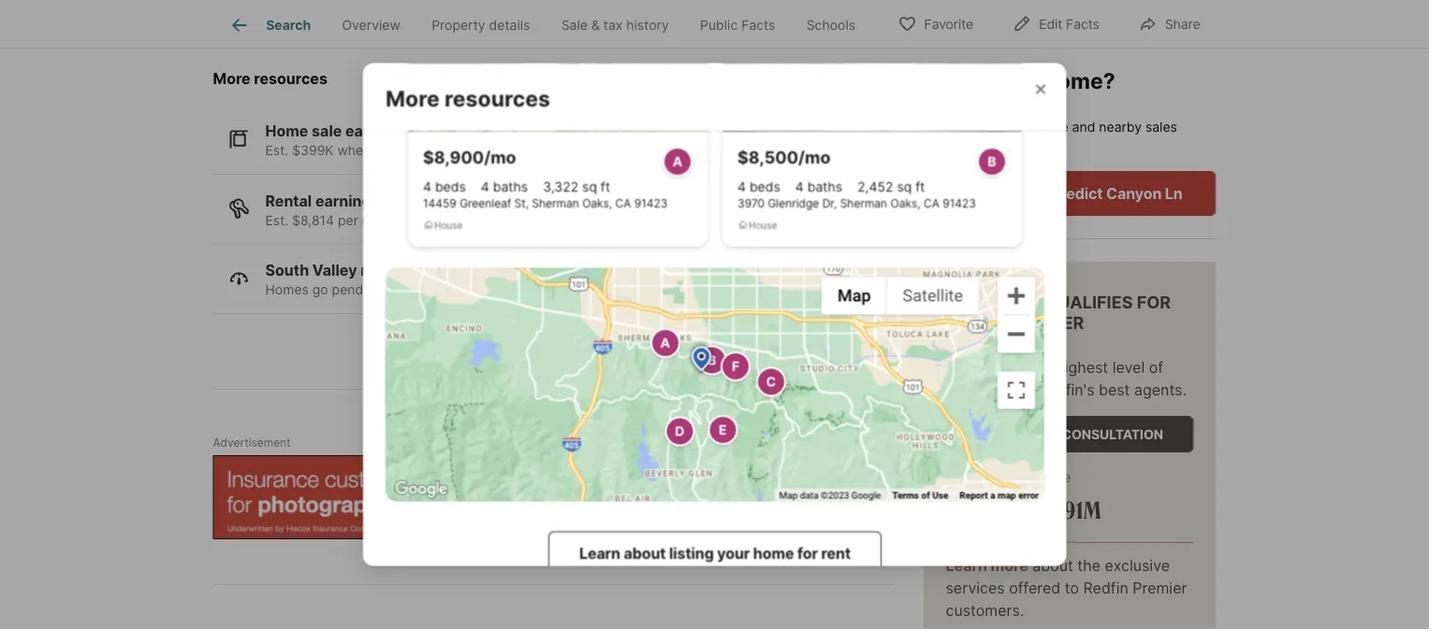 Task type: describe. For each thing, give the bounding box(es) containing it.
home
[[265, 122, 308, 140]]

experience the highest level of service from redfin's best agents.
[[946, 358, 1187, 399]]

$2.91m
[[1035, 494, 1102, 525]]

home?
[[1044, 67, 1115, 94]]

sale for $399k
[[312, 122, 342, 140]]

beds for $8,500
[[749, 180, 780, 196]]

$8,500
[[737, 148, 798, 169]]

0 horizontal spatial more resources
[[213, 70, 327, 88]]

&
[[591, 17, 600, 33]]

public
[[700, 17, 738, 33]]

price
[[1040, 470, 1071, 486]]

report a map error
[[959, 491, 1038, 502]]

35
[[400, 282, 417, 298]]

on
[[451, 212, 466, 228]]

$399k
[[292, 143, 334, 159]]

the for redfin
[[1078, 557, 1101, 575]]

ad
[[884, 440, 894, 451]]

agents.
[[1134, 381, 1187, 399]]

for
[[797, 546, 818, 564]]

favorite button
[[882, 4, 989, 43]]

rent
[[821, 546, 850, 564]]

ad region
[[213, 456, 894, 540]]

this
[[946, 292, 985, 312]]

facts for edit facts
[[1066, 16, 1100, 32]]

track
[[923, 119, 958, 135]]

listing
[[669, 546, 713, 564]]

map for map data ©2023 google
[[779, 491, 797, 502]]

14459
[[423, 198, 456, 211]]

sale & tax history
[[561, 17, 669, 33]]

more resources dialog
[[346, 0, 1067, 578]]

a inside button
[[1049, 427, 1059, 442]]

south valley real estate market homes go pending in 35 days
[[265, 262, 493, 298]]

more resources element
[[385, 63, 572, 112]]

of inside experience the highest level of service from redfin's best agents.
[[1149, 358, 1163, 376]]

estimated
[[946, 470, 1008, 486]]

glenridge
[[767, 198, 819, 211]]

overview tab
[[326, 3, 416, 48]]

a for a
[[672, 155, 682, 171]]

est. inside home sale earnings est. $399k when you sell with redfin
[[265, 143, 288, 159]]

the for from
[[1029, 358, 1052, 376]]

of inside more resources dialog
[[921, 491, 930, 502]]

track this home's value and nearby sales activity
[[923, 119, 1177, 154]]

history
[[626, 17, 669, 33]]

menu bar inside more resources dialog
[[821, 278, 979, 316]]

pending
[[332, 282, 382, 298]]

tab list containing search
[[213, 0, 886, 48]]

satellite
[[902, 287, 963, 307]]

map region
[[346, 57, 1065, 536]]

about the exclusive services offered to redfin premier customers.
[[946, 557, 1187, 620]]

homes
[[265, 282, 309, 298]]

e
[[718, 423, 726, 439]]

4 baths for $8,500 /mo
[[795, 180, 842, 196]]

a for a b c
[[660, 336, 670, 352]]

©2023
[[820, 491, 849, 502]]

terms of use link
[[892, 491, 948, 502]]

2,452
[[857, 180, 893, 196]]

earnings inside home sale earnings est. $399k when you sell with redfin
[[345, 122, 410, 140]]

rentals
[[547, 212, 589, 228]]

value
[[1036, 119, 1069, 135]]

baths for $8,900 /mo
[[493, 180, 528, 196]]

resources inside dialog
[[444, 85, 550, 112]]

comparable
[[470, 212, 543, 228]]

4 baths for $8,900 /mo
[[480, 180, 528, 196]]

schedule a consultation
[[976, 427, 1163, 442]]

learn more
[[946, 557, 1028, 575]]

learn about listing your home for rent
[[579, 546, 850, 564]]

a
[[990, 491, 995, 502]]

report ad
[[853, 440, 894, 451]]

home's
[[988, 119, 1032, 135]]

report a map error link
[[959, 491, 1038, 502]]

per
[[338, 212, 358, 228]]

qualifies
[[1045, 292, 1133, 312]]

own
[[964, 184, 995, 202]]

property details
[[432, 17, 530, 33]]

14459 greenleaf st, sherman oaks, ca 91423
[[423, 198, 667, 211]]

baths for $8,500 /mo
[[807, 180, 842, 196]]

to
[[1065, 579, 1079, 597]]

report for report a map error
[[959, 491, 988, 502]]

photo of 3970 glenridge dr, sherman oaks, ca 91423 image
[[722, 0, 1022, 133]]

in
[[386, 282, 397, 298]]

91423 for $8,900 /mo
[[634, 198, 667, 211]]

market
[[442, 262, 493, 280]]

search
[[266, 17, 311, 33]]

1 horizontal spatial b
[[987, 155, 996, 171]]

terms of use
[[892, 491, 948, 502]]

redfin's
[[1038, 381, 1095, 399]]

you
[[375, 143, 397, 159]]

0 horizontal spatial more
[[213, 70, 251, 88]]

estimated sale price $2.45m – $2.91m
[[946, 470, 1102, 525]]

earnings inside rental earnings est. $8,814 per month, based on comparable rentals
[[315, 192, 380, 210]]

for
[[1137, 292, 1171, 312]]

schedule a consultation button
[[946, 416, 1194, 453]]

favorite
[[924, 16, 974, 32]]

b inside a b c
[[707, 354, 716, 369]]

this home qualifies for redfin premier
[[946, 292, 1171, 333]]

exclusive
[[1105, 557, 1170, 575]]

2,452 sq ft
[[857, 180, 925, 196]]

3,322 sq ft
[[543, 180, 610, 196]]

4 4 from the left
[[795, 180, 803, 196]]

map for map
[[837, 287, 871, 307]]

share
[[1165, 16, 1200, 32]]

2 4 from the left
[[480, 180, 489, 196]]

oaks, for $8,500 /mo
[[890, 198, 920, 211]]

property
[[432, 17, 485, 33]]

schools tab
[[791, 3, 871, 48]]

d
[[675, 425, 684, 441]]

dr,
[[822, 198, 837, 211]]

map data ©2023 google
[[779, 491, 881, 502]]

$8,900
[[423, 148, 484, 169]]

consultation
[[1062, 427, 1163, 442]]

report for report ad
[[853, 440, 881, 451]]

edit
[[1039, 16, 1063, 32]]

sherman for $8,500 /mo
[[840, 198, 887, 211]]

house for $8,500 /mo
[[748, 221, 777, 232]]



Task type: locate. For each thing, give the bounding box(es) containing it.
resources up the $8,900 /mo
[[444, 85, 550, 112]]

2 beds from the left
[[749, 180, 780, 196]]

about inside the learn about listing your home for rent link
[[623, 546, 665, 564]]

0 horizontal spatial b
[[707, 354, 716, 369]]

oaks, for $8,900 /mo
[[582, 198, 612, 211]]

baths
[[493, 180, 528, 196], [807, 180, 842, 196]]

1 horizontal spatial ft
[[915, 180, 925, 196]]

use
[[932, 491, 948, 502]]

$8,814
[[292, 212, 334, 228]]

redfin inside home sale earnings est. $399k when you sell with redfin
[[455, 143, 495, 159]]

of left the use
[[921, 491, 930, 502]]

ft for $8,900 /mo
[[600, 180, 610, 196]]

$8,500 /mo
[[737, 148, 830, 169]]

customers.
[[946, 602, 1024, 620]]

1 horizontal spatial learn
[[946, 557, 987, 575]]

b left f
[[707, 354, 716, 369]]

sale
[[561, 17, 588, 33]]

your left home
[[717, 546, 749, 564]]

more resources down 'search' link
[[213, 70, 327, 88]]

2 ft from the left
[[915, 180, 925, 196]]

sherman down 3,322
[[532, 198, 579, 211]]

b
[[987, 155, 996, 171], [707, 354, 716, 369]]

sale for –
[[1011, 470, 1036, 486]]

0 horizontal spatial map
[[779, 491, 797, 502]]

est. inside rental earnings est. $8,814 per month, based on comparable rentals
[[265, 212, 288, 228]]

1 horizontal spatial resources
[[444, 85, 550, 112]]

$2.45m
[[946, 494, 1016, 525]]

valley
[[312, 262, 357, 280]]

1 vertical spatial redfin
[[1083, 579, 1129, 597]]

1 horizontal spatial your
[[991, 67, 1039, 94]]

0 vertical spatial your
[[991, 67, 1039, 94]]

about up offered
[[1033, 557, 1073, 575]]

1 horizontal spatial a
[[672, 155, 682, 171]]

1 4 baths from the left
[[480, 180, 528, 196]]

0 vertical spatial earnings
[[345, 122, 410, 140]]

the inside about the exclusive services offered to redfin premier customers.
[[1078, 557, 1101, 575]]

and
[[1072, 119, 1095, 135]]

1 4 from the left
[[423, 180, 431, 196]]

home sale earnings est. $399k when you sell with redfin
[[265, 122, 495, 159]]

a inside a b c
[[660, 336, 670, 352]]

1 horizontal spatial redfin
[[1083, 579, 1129, 597]]

this right "is"
[[946, 67, 986, 94]]

1 baths from the left
[[493, 180, 528, 196]]

4 beds for $8,900
[[423, 180, 465, 196]]

your inside more resources dialog
[[717, 546, 749, 564]]

this for your
[[946, 67, 986, 94]]

1 est. from the top
[[265, 143, 288, 159]]

1 vertical spatial report
[[959, 491, 988, 502]]

facts right the public
[[741, 17, 775, 33]]

ft right 3,322
[[600, 180, 610, 196]]

1 horizontal spatial report
[[959, 491, 988, 502]]

when
[[337, 143, 371, 159]]

4 up glenridge
[[795, 180, 803, 196]]

about
[[623, 546, 665, 564], [1033, 557, 1073, 575]]

service
[[946, 381, 997, 399]]

0 horizontal spatial facts
[[741, 17, 775, 33]]

1 horizontal spatial more resources
[[385, 85, 550, 112]]

1 horizontal spatial sq
[[897, 180, 911, 196]]

0 vertical spatial the
[[1029, 358, 1052, 376]]

benedict
[[1038, 184, 1103, 202]]

0 horizontal spatial sale
[[312, 122, 342, 140]]

greenleaf
[[459, 198, 511, 211]]

1 ca from the left
[[615, 198, 631, 211]]

sherman
[[532, 198, 579, 211], [840, 198, 887, 211]]

level
[[1113, 358, 1145, 376]]

home
[[753, 546, 794, 564]]

0 vertical spatial a
[[672, 155, 682, 171]]

0 horizontal spatial 4 baths
[[480, 180, 528, 196]]

map inside popup button
[[837, 287, 871, 307]]

house down 14459
[[434, 221, 462, 232]]

sale
[[312, 122, 342, 140], [1011, 470, 1036, 486]]

facts right edit
[[1066, 16, 1100, 32]]

1 vertical spatial this
[[961, 119, 984, 135]]

91423 for $8,500 /mo
[[942, 198, 976, 211]]

2 est. from the top
[[265, 212, 288, 228]]

/mo up 'greenleaf'
[[484, 148, 516, 169]]

sale & tax history tab
[[546, 3, 685, 48]]

1 horizontal spatial beds
[[749, 180, 780, 196]]

0 horizontal spatial ft
[[600, 180, 610, 196]]

2 ca from the left
[[923, 198, 939, 211]]

1 horizontal spatial house
[[748, 221, 777, 232]]

0 vertical spatial redfin
[[455, 143, 495, 159]]

/mo for $8,900
[[484, 148, 516, 169]]

4 up 3970
[[737, 180, 745, 196]]

1 horizontal spatial about
[[1033, 557, 1073, 575]]

0 horizontal spatial 4 beds
[[423, 180, 465, 196]]

4 beds up 14459
[[423, 180, 465, 196]]

0 vertical spatial of
[[1149, 358, 1163, 376]]

learn down ad region
[[579, 546, 620, 564]]

4 up 'greenleaf'
[[480, 180, 489, 196]]

facts inside button
[[1066, 16, 1100, 32]]

i own 3747 benedict canyon ln button
[[923, 171, 1216, 216]]

map button
[[821, 278, 886, 316]]

1 house from the left
[[434, 221, 462, 232]]

0 horizontal spatial 91423
[[634, 198, 667, 211]]

0 vertical spatial this
[[946, 67, 986, 94]]

4 baths up dr,
[[795, 180, 842, 196]]

report ad button
[[853, 440, 894, 455]]

beds up 3970
[[749, 180, 780, 196]]

activity
[[923, 138, 968, 154]]

0 horizontal spatial a
[[660, 336, 670, 352]]

/mo up dr,
[[798, 148, 830, 169]]

advertisement
[[213, 437, 291, 450]]

map left satellite 'popup button'
[[837, 287, 871, 307]]

4 beds up 3970
[[737, 180, 780, 196]]

sale up $399k
[[312, 122, 342, 140]]

house for $8,900 /mo
[[434, 221, 462, 232]]

0 horizontal spatial report
[[853, 440, 881, 451]]

resources
[[254, 70, 327, 88], [444, 85, 550, 112]]

0 horizontal spatial about
[[623, 546, 665, 564]]

is this your home?
[[923, 67, 1115, 94]]

facts inside tab
[[741, 17, 775, 33]]

premier
[[1133, 579, 1187, 597]]

1 horizontal spatial ca
[[923, 198, 939, 211]]

edit facts
[[1039, 16, 1100, 32]]

sherman for $8,900 /mo
[[532, 198, 579, 211]]

learn for learn more
[[946, 557, 987, 575]]

1 vertical spatial your
[[717, 546, 749, 564]]

sales
[[1146, 119, 1177, 135]]

sale inside home sale earnings est. $399k when you sell with redfin
[[312, 122, 342, 140]]

1 vertical spatial the
[[1078, 557, 1101, 575]]

ca for $8,900 /mo
[[615, 198, 631, 211]]

public facts
[[700, 17, 775, 33]]

baths up st,
[[493, 180, 528, 196]]

1 horizontal spatial more
[[385, 85, 439, 112]]

share button
[[1123, 4, 1216, 43]]

e f
[[718, 359, 739, 439]]

search link
[[229, 14, 311, 37]]

beds up 14459
[[435, 180, 465, 196]]

sq for $8,500 /mo
[[897, 180, 911, 196]]

1 horizontal spatial oaks,
[[890, 198, 920, 211]]

0 vertical spatial sale
[[312, 122, 342, 140]]

1 horizontal spatial baths
[[807, 180, 842, 196]]

this right track
[[961, 119, 984, 135]]

report inside button
[[853, 440, 881, 451]]

0 horizontal spatial baths
[[493, 180, 528, 196]]

map left data
[[779, 491, 797, 502]]

error
[[1018, 491, 1038, 502]]

the inside experience the highest level of service from redfin's best agents.
[[1029, 358, 1052, 376]]

1 horizontal spatial /mo
[[798, 148, 830, 169]]

1 sq from the left
[[582, 180, 597, 196]]

sale inside estimated sale price $2.45m – $2.91m
[[1011, 470, 1036, 486]]

1 horizontal spatial 4 baths
[[795, 180, 842, 196]]

b up own on the right of the page
[[987, 155, 996, 171]]

learn up services
[[946, 557, 987, 575]]

report left ad
[[853, 440, 881, 451]]

facts for public facts
[[741, 17, 775, 33]]

ca for $8,500 /mo
[[923, 198, 939, 211]]

1 vertical spatial a
[[660, 336, 670, 352]]

0 horizontal spatial sherman
[[532, 198, 579, 211]]

about inside about the exclusive services offered to redfin premier customers.
[[1033, 557, 1073, 575]]

1 vertical spatial sale
[[1011, 470, 1036, 486]]

menu bar containing map
[[821, 278, 979, 316]]

sell
[[401, 143, 422, 159]]

from
[[1001, 381, 1034, 399]]

1 horizontal spatial map
[[837, 287, 871, 307]]

1 horizontal spatial 4 beds
[[737, 180, 780, 196]]

redfin right the to
[[1083, 579, 1129, 597]]

1 sherman from the left
[[532, 198, 579, 211]]

redfin
[[946, 313, 1006, 333]]

tax
[[603, 17, 623, 33]]

1 /mo from the left
[[484, 148, 516, 169]]

tab list
[[213, 0, 886, 48]]

report inside more resources dialog
[[959, 491, 988, 502]]

91423
[[634, 198, 667, 211], [942, 198, 976, 211]]

1 vertical spatial b
[[707, 354, 716, 369]]

edit facts button
[[997, 4, 1115, 43]]

1 horizontal spatial of
[[1149, 358, 1163, 376]]

sq right '2,452'
[[897, 180, 911, 196]]

1 horizontal spatial facts
[[1066, 16, 1100, 32]]

baths up dr,
[[807, 180, 842, 196]]

0 horizontal spatial /mo
[[484, 148, 516, 169]]

1 91423 from the left
[[634, 198, 667, 211]]

3970 glenridge dr, sherman oaks, ca 91423
[[737, 198, 976, 211]]

0 vertical spatial est.
[[265, 143, 288, 159]]

0 vertical spatial report
[[853, 440, 881, 451]]

2 4 beds from the left
[[737, 180, 780, 196]]

2 vertical spatial a
[[1049, 427, 1059, 442]]

2 91423 from the left
[[942, 198, 976, 211]]

1 horizontal spatial sherman
[[840, 198, 887, 211]]

est. down home
[[265, 143, 288, 159]]

of
[[1149, 358, 1163, 376], [921, 491, 930, 502]]

schools
[[807, 17, 856, 33]]

0 horizontal spatial oaks,
[[582, 198, 612, 211]]

0 vertical spatial b
[[987, 155, 996, 171]]

1 vertical spatial est.
[[265, 212, 288, 228]]

1 4 beds from the left
[[423, 180, 465, 196]]

0 horizontal spatial your
[[717, 546, 749, 564]]

redfin inside about the exclusive services offered to redfin premier customers.
[[1083, 579, 1129, 597]]

resources up home
[[254, 70, 327, 88]]

beds for $8,900
[[435, 180, 465, 196]]

property details tab
[[416, 3, 546, 48]]

report left a
[[959, 491, 988, 502]]

2 horizontal spatial a
[[1049, 427, 1059, 442]]

estate
[[391, 262, 438, 280]]

this inside track this home's value and nearby sales activity
[[961, 119, 984, 135]]

0 vertical spatial map
[[837, 287, 871, 307]]

experience
[[946, 358, 1024, 376]]

0 horizontal spatial of
[[921, 491, 930, 502]]

services
[[946, 579, 1005, 597]]

c
[[766, 375, 776, 391]]

sale up error
[[1011, 470, 1036, 486]]

sq for $8,900 /mo
[[582, 180, 597, 196]]

the up from at the right of the page
[[1029, 358, 1052, 376]]

0 horizontal spatial ca
[[615, 198, 631, 211]]

1 oaks, from the left
[[582, 198, 612, 211]]

0 horizontal spatial resources
[[254, 70, 327, 88]]

house down 3970
[[748, 221, 777, 232]]

is
[[923, 67, 941, 94]]

0 horizontal spatial house
[[434, 221, 462, 232]]

ft
[[600, 180, 610, 196], [915, 180, 925, 196]]

more up sell
[[385, 85, 439, 112]]

ca
[[615, 198, 631, 211], [923, 198, 939, 211]]

/mo for $8,500
[[798, 148, 830, 169]]

2 sherman from the left
[[840, 198, 887, 211]]

ln
[[1165, 184, 1183, 202]]

data
[[800, 491, 818, 502]]

oaks, down "3,322 sq ft"
[[582, 198, 612, 211]]

0 horizontal spatial learn
[[579, 546, 620, 564]]

2 4 baths from the left
[[795, 180, 842, 196]]

this for home's
[[961, 119, 984, 135]]

overview
[[342, 17, 400, 33]]

map
[[997, 491, 1016, 502]]

oaks, down 2,452 sq ft
[[890, 198, 920, 211]]

est. down rental at the top left
[[265, 212, 288, 228]]

1 horizontal spatial 91423
[[942, 198, 976, 211]]

2 /mo from the left
[[798, 148, 830, 169]]

satellite button
[[886, 278, 979, 316]]

public facts tab
[[685, 3, 791, 48]]

2 baths from the left
[[807, 180, 842, 196]]

0 horizontal spatial redfin
[[455, 143, 495, 159]]

1 vertical spatial earnings
[[315, 192, 380, 210]]

2 oaks, from the left
[[890, 198, 920, 211]]

next image
[[1014, 76, 1044, 106]]

canyon
[[1106, 184, 1162, 202]]

oaks,
[[582, 198, 612, 211], [890, 198, 920, 211]]

earnings up per
[[315, 192, 380, 210]]

2 sq from the left
[[897, 180, 911, 196]]

1 vertical spatial of
[[921, 491, 930, 502]]

1 horizontal spatial sale
[[1011, 470, 1036, 486]]

st,
[[514, 198, 528, 211]]

$8,900 /mo
[[423, 148, 516, 169]]

0 horizontal spatial sq
[[582, 180, 597, 196]]

1 vertical spatial map
[[779, 491, 797, 502]]

terms
[[892, 491, 919, 502]]

ft for $8,500 /mo
[[915, 180, 925, 196]]

redfin right with
[[455, 143, 495, 159]]

0 horizontal spatial beds
[[435, 180, 465, 196]]

google image
[[390, 478, 452, 503]]

2 house from the left
[[748, 221, 777, 232]]

more resources inside dialog
[[385, 85, 550, 112]]

more
[[213, 70, 251, 88], [385, 85, 439, 112]]

4 beds for $8,500
[[737, 180, 780, 196]]

offered
[[1009, 579, 1061, 597]]

google
[[851, 491, 881, 502]]

sq right 3,322
[[582, 180, 597, 196]]

1 ft from the left
[[600, 180, 610, 196]]

more down 'search' link
[[213, 70, 251, 88]]

earnings up you
[[345, 122, 410, 140]]

the up the to
[[1078, 557, 1101, 575]]

your
[[991, 67, 1039, 94], [717, 546, 749, 564]]

more resources up with
[[385, 85, 550, 112]]

1 horizontal spatial the
[[1078, 557, 1101, 575]]

est.
[[265, 143, 288, 159], [265, 212, 288, 228]]

learn about listing your home for rent link
[[548, 533, 881, 578]]

–
[[1021, 494, 1030, 525]]

menu bar
[[821, 278, 979, 316]]

sherman down '2,452'
[[840, 198, 887, 211]]

3 4 from the left
[[737, 180, 745, 196]]

rental
[[265, 192, 312, 210]]

4 baths up st,
[[480, 180, 528, 196]]

photo of 14459 greenleaf st, sherman oaks, ca 91423 image
[[408, 0, 707, 133]]

highest
[[1056, 358, 1108, 376]]

1 beds from the left
[[435, 180, 465, 196]]

ft left the i
[[915, 180, 925, 196]]

0 horizontal spatial the
[[1029, 358, 1052, 376]]

of up agents.
[[1149, 358, 1163, 376]]

3,322
[[543, 180, 578, 196]]

i
[[957, 184, 961, 202]]

learn inside more resources dialog
[[579, 546, 620, 564]]

more inside dialog
[[385, 85, 439, 112]]

learn for learn about listing your home for rent
[[579, 546, 620, 564]]

your up home's
[[991, 67, 1039, 94]]

about left listing
[[623, 546, 665, 564]]

i own 3747 benedict canyon ln
[[957, 184, 1183, 202]]

4 up 14459
[[423, 180, 431, 196]]



Task type: vqa. For each thing, say whether or not it's contained in the screenshot.


